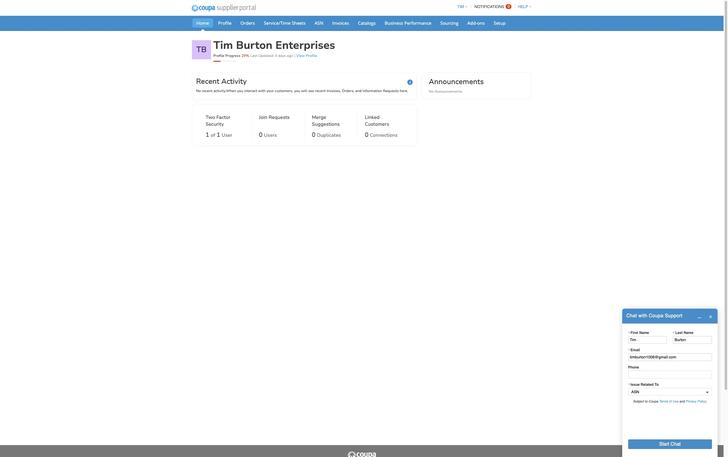 Task type: vqa. For each thing, say whether or not it's contained in the screenshot.


Task type: locate. For each thing, give the bounding box(es) containing it.
0 horizontal spatial you
[[237, 89, 243, 93]]

service/time sheets link
[[260, 18, 310, 27]]

* down 'support'
[[674, 331, 675, 335]]

tim up progress
[[213, 38, 233, 53]]

profile
[[218, 20, 232, 26], [213, 53, 224, 58], [306, 53, 317, 58]]

profile right home
[[218, 20, 232, 26]]

announcements
[[429, 77, 484, 86], [435, 89, 462, 94]]

last right "29%" in the left of the page
[[250, 53, 258, 58]]

1 1 from the left
[[206, 131, 209, 139]]

0 vertical spatial tim
[[457, 4, 464, 9]]

tim for tim burton enterprises profile progress 29% last updated: 4 days ago | view profile
[[213, 38, 233, 53]]

1 vertical spatial last
[[675, 331, 683, 335]]

* for first
[[629, 331, 630, 335]]

of
[[211, 132, 215, 139], [669, 400, 672, 404]]

invoices
[[332, 20, 349, 26]]

None field
[[628, 388, 712, 396]]

interact
[[244, 89, 257, 93]]

* for email
[[629, 348, 630, 352]]

view
[[296, 53, 305, 58]]

orders,
[[342, 89, 354, 93]]

* inside * email
[[629, 348, 630, 352]]

coupa for support
[[649, 313, 664, 319]]

0 vertical spatial last
[[250, 53, 258, 58]]

1 horizontal spatial 1
[[217, 131, 220, 139]]

you left will
[[294, 89, 300, 93]]

ago
[[287, 53, 293, 58]]

activity.
[[213, 89, 226, 93]]

and right orders, on the left of page
[[355, 89, 362, 93]]

1 vertical spatial coupa
[[649, 400, 658, 404]]

1 vertical spatial of
[[669, 400, 672, 404]]

with inside chat with coupa support dialog
[[639, 313, 648, 319]]

1 horizontal spatial and
[[680, 400, 685, 404]]

* left issue at the bottom right
[[629, 383, 630, 387]]

burton
[[236, 38, 273, 53]]

of left use
[[669, 400, 672, 404]]

orders link
[[237, 18, 259, 27]]

navigation
[[455, 1, 532, 13]]

recent
[[196, 77, 219, 86]]

0
[[508, 4, 510, 9], [259, 131, 263, 139], [312, 131, 316, 139], [365, 131, 369, 139]]

0 vertical spatial requests
[[383, 89, 399, 93]]

of down 'security'
[[211, 132, 215, 139]]

0 horizontal spatial 1
[[206, 131, 209, 139]]

0 vertical spatial and
[[355, 89, 362, 93]]

updated:
[[259, 53, 274, 58]]

tim up sourcing in the right of the page
[[457, 4, 464, 9]]

0 vertical spatial coupa
[[649, 313, 664, 319]]

* inside * first name
[[629, 331, 630, 335]]

None button
[[628, 440, 712, 449]]

information
[[363, 89, 382, 93]]

1 horizontal spatial name
[[684, 331, 694, 335]]

Select Issue text field
[[628, 388, 712, 396]]

0 horizontal spatial tim
[[213, 38, 233, 53]]

0 horizontal spatial requests
[[269, 114, 290, 121]]

last inside chat with coupa support dialog
[[675, 331, 683, 335]]

with
[[258, 89, 266, 93], [639, 313, 648, 319]]

related
[[641, 383, 654, 387]]

coupa
[[649, 313, 664, 319], [649, 400, 658, 404]]

recent activity
[[196, 77, 247, 86]]

0 down customers at right top
[[365, 131, 369, 139]]

chat with coupa support
[[627, 313, 683, 319]]

and right use
[[680, 400, 685, 404]]

requests
[[383, 89, 399, 93], [269, 114, 290, 121]]

1 vertical spatial with
[[639, 313, 648, 319]]

merge
[[312, 114, 326, 121]]

no right here.
[[429, 89, 434, 94]]

1 name from the left
[[639, 331, 649, 335]]

sheets
[[292, 20, 306, 26]]

0 vertical spatial with
[[258, 89, 266, 93]]

0 horizontal spatial of
[[211, 132, 215, 139]]

1 vertical spatial and
[[680, 400, 685, 404]]

catalogs link
[[354, 18, 380, 27]]

you
[[237, 89, 243, 93], [294, 89, 300, 93]]

catalogs
[[358, 20, 376, 26]]

1
[[206, 131, 209, 139], [217, 131, 220, 139]]

recent
[[202, 89, 213, 93], [315, 89, 326, 93]]

1 vertical spatial coupa supplier portal image
[[347, 451, 377, 457]]

tb image
[[192, 40, 211, 59]]

0 left the users
[[259, 131, 263, 139]]

1 horizontal spatial of
[[669, 400, 672, 404]]

last inside the tim burton enterprises profile progress 29% last updated: 4 days ago | view profile
[[250, 53, 258, 58]]

* left email
[[629, 348, 630, 352]]

no down recent
[[196, 89, 201, 93]]

1 horizontal spatial last
[[675, 331, 683, 335]]

chat with coupa support dialog
[[622, 309, 718, 457]]

0 vertical spatial coupa supplier portal image
[[188, 1, 260, 16]]

0 vertical spatial of
[[211, 132, 215, 139]]

with left your
[[258, 89, 266, 93]]

1 horizontal spatial with
[[639, 313, 648, 319]]

1 vertical spatial announcements
[[435, 89, 462, 94]]

name for last name
[[684, 331, 694, 335]]

of inside the 1 of 1 user
[[211, 132, 215, 139]]

0 horizontal spatial last
[[250, 53, 258, 58]]

1 you from the left
[[237, 89, 243, 93]]

ons
[[477, 20, 485, 26]]

join
[[259, 114, 267, 121]]

1 horizontal spatial recent
[[315, 89, 326, 93]]

subject to coupa terms of use and privacy policy .
[[633, 400, 707, 404]]

0 horizontal spatial recent
[[202, 89, 213, 93]]

* inside the * last name
[[674, 331, 675, 335]]

2 name from the left
[[684, 331, 694, 335]]

none button inside chat with coupa support dialog
[[628, 440, 712, 449]]

.
[[706, 400, 707, 404]]

1 down 'security'
[[206, 131, 209, 139]]

issue
[[631, 383, 640, 387]]

coupa supplier portal image
[[188, 1, 260, 16], [347, 451, 377, 457]]

see
[[308, 89, 314, 93]]

policy
[[698, 400, 706, 404]]

coupa left 'support'
[[649, 313, 664, 319]]

* for last
[[674, 331, 675, 335]]

with right chat
[[639, 313, 648, 319]]

text default image
[[698, 314, 702, 318], [709, 315, 713, 319]]

0 horizontal spatial and
[[355, 89, 362, 93]]

* left first
[[629, 331, 630, 335]]

invoices link
[[328, 18, 353, 27]]

orders
[[241, 20, 255, 26]]

sourcing
[[440, 20, 459, 26]]

and inside chat with coupa support dialog
[[680, 400, 685, 404]]

chat
[[627, 313, 637, 319]]

no inside announcements no announcements
[[429, 89, 434, 94]]

0 for 0 connections
[[365, 131, 369, 139]]

none text field inside chat with coupa support dialog
[[628, 336, 667, 344]]

* inside the * issue related to
[[629, 383, 630, 387]]

name for first name
[[639, 331, 649, 335]]

requests left here.
[[383, 89, 399, 93]]

0 left help
[[508, 4, 510, 9]]

0 left duplicates
[[312, 131, 316, 139]]

when
[[226, 89, 236, 93]]

tim inside the tim burton enterprises profile progress 29% last updated: 4 days ago | view profile
[[213, 38, 233, 53]]

0 inside notifications 0
[[508, 4, 510, 9]]

requests right the join
[[269, 114, 290, 121]]

no
[[196, 89, 201, 93], [429, 89, 434, 94]]

1 horizontal spatial you
[[294, 89, 300, 93]]

service/time sheets
[[264, 20, 306, 26]]

join requests link
[[259, 114, 290, 129]]

name
[[639, 331, 649, 335], [684, 331, 694, 335]]

terms of use link
[[659, 400, 679, 404]]

|
[[294, 53, 295, 58]]

sourcing link
[[437, 18, 463, 27]]

no recent activity. when you interact with your customers, you will see recent invoices, orders, and information requests here.
[[196, 89, 408, 93]]

0 horizontal spatial name
[[639, 331, 649, 335]]

0 horizontal spatial with
[[258, 89, 266, 93]]

None text field
[[673, 336, 712, 344], [628, 353, 712, 361], [673, 336, 712, 344], [628, 353, 712, 361]]

to
[[645, 400, 648, 404]]

last down 'support'
[[675, 331, 683, 335]]

0 horizontal spatial coupa supplier portal image
[[188, 1, 260, 16]]

None text field
[[628, 336, 667, 344]]

recent right see
[[315, 89, 326, 93]]

coupa right 'to'
[[649, 400, 658, 404]]

user
[[222, 132, 232, 139]]

join requests
[[259, 114, 290, 121]]

1 horizontal spatial tim
[[457, 4, 464, 9]]

subject
[[633, 400, 644, 404]]

1 horizontal spatial no
[[429, 89, 434, 94]]

home link
[[193, 18, 213, 27]]

add-
[[468, 20, 477, 26]]

first
[[631, 331, 638, 335]]

none field inside chat with coupa support dialog
[[628, 388, 712, 396]]

* issue related to
[[629, 383, 659, 387]]

1 recent from the left
[[202, 89, 213, 93]]

customers,
[[275, 89, 293, 93]]

here.
[[400, 89, 408, 93]]

privacy
[[686, 400, 697, 404]]

1 vertical spatial tim
[[213, 38, 233, 53]]

1 vertical spatial requests
[[269, 114, 290, 121]]

you right when
[[237, 89, 243, 93]]

recent down recent
[[202, 89, 213, 93]]

Phone telephone field
[[628, 371, 712, 379]]

1 left user
[[217, 131, 220, 139]]

business performance
[[385, 20, 432, 26]]



Task type: describe. For each thing, give the bounding box(es) containing it.
activity
[[221, 77, 247, 86]]

announcements no announcements
[[429, 77, 484, 94]]

29%
[[242, 53, 249, 58]]

use
[[673, 400, 679, 404]]

two
[[206, 114, 215, 121]]

suggestions
[[312, 121, 340, 128]]

* for issue
[[629, 383, 630, 387]]

business
[[385, 20, 403, 26]]

0 connections
[[365, 131, 398, 139]]

1 horizontal spatial text default image
[[709, 315, 713, 319]]

merge suggestions link
[[312, 114, 350, 129]]

linked
[[365, 114, 380, 121]]

help link
[[515, 4, 532, 9]]

additional information image
[[407, 80, 413, 85]]

0 horizontal spatial no
[[196, 89, 201, 93]]

customers
[[365, 121, 389, 128]]

profile link
[[214, 18, 235, 27]]

announcements inside announcements no announcements
[[435, 89, 462, 94]]

add-ons
[[468, 20, 485, 26]]

security
[[206, 121, 224, 128]]

home
[[196, 20, 209, 26]]

users
[[264, 132, 277, 139]]

email
[[631, 348, 640, 352]]

tb
[[196, 44, 207, 55]]

notifications
[[475, 4, 504, 9]]

tim burton enterprises profile progress 29% last updated: 4 days ago | view profile
[[213, 38, 335, 58]]

asn link
[[311, 18, 327, 27]]

business performance link
[[381, 18, 435, 27]]

2 recent from the left
[[315, 89, 326, 93]]

add-ons link
[[464, 18, 489, 27]]

to
[[655, 383, 659, 387]]

merge suggestions
[[312, 114, 340, 128]]

* email
[[629, 348, 640, 352]]

performance
[[404, 20, 432, 26]]

support
[[665, 313, 683, 319]]

of inside chat with coupa support dialog
[[669, 400, 672, 404]]

days
[[278, 53, 286, 58]]

notifications 0
[[475, 4, 510, 9]]

coupa for terms
[[649, 400, 658, 404]]

1 horizontal spatial coupa supplier portal image
[[347, 451, 377, 457]]

setup link
[[490, 18, 510, 27]]

profile right view
[[306, 53, 317, 58]]

service/time
[[264, 20, 291, 26]]

0 horizontal spatial text default image
[[698, 314, 702, 318]]

tim for tim
[[457, 4, 464, 9]]

navigation containing notifications 0
[[455, 1, 532, 13]]

0 duplicates
[[312, 131, 341, 139]]

view profile link
[[296, 53, 317, 58]]

phone
[[628, 365, 639, 370]]

profile left progress
[[213, 53, 224, 58]]

help
[[518, 4, 528, 9]]

0 for 0 users
[[259, 131, 263, 139]]

factor
[[216, 114, 231, 121]]

linked customers link
[[365, 114, 403, 129]]

* first name
[[629, 331, 649, 335]]

connections
[[370, 132, 398, 139]]

progress
[[225, 53, 240, 58]]

invoices,
[[327, 89, 341, 93]]

0 users
[[259, 131, 277, 139]]

two factor security
[[206, 114, 231, 128]]

linked customers
[[365, 114, 389, 128]]

your
[[267, 89, 274, 93]]

tim link
[[455, 4, 468, 9]]

duplicates
[[317, 132, 341, 139]]

2 1 from the left
[[217, 131, 220, 139]]

4
[[275, 53, 277, 58]]

1 of 1 user
[[206, 131, 232, 139]]

two factor security link
[[206, 114, 244, 129]]

0 for 0 duplicates
[[312, 131, 316, 139]]

asn
[[315, 20, 323, 26]]

setup
[[494, 20, 506, 26]]

enterprises
[[276, 38, 335, 53]]

will
[[301, 89, 307, 93]]

1 horizontal spatial requests
[[383, 89, 399, 93]]

0 vertical spatial announcements
[[429, 77, 484, 86]]

2 you from the left
[[294, 89, 300, 93]]

terms
[[659, 400, 668, 404]]

* last name
[[674, 331, 694, 335]]



